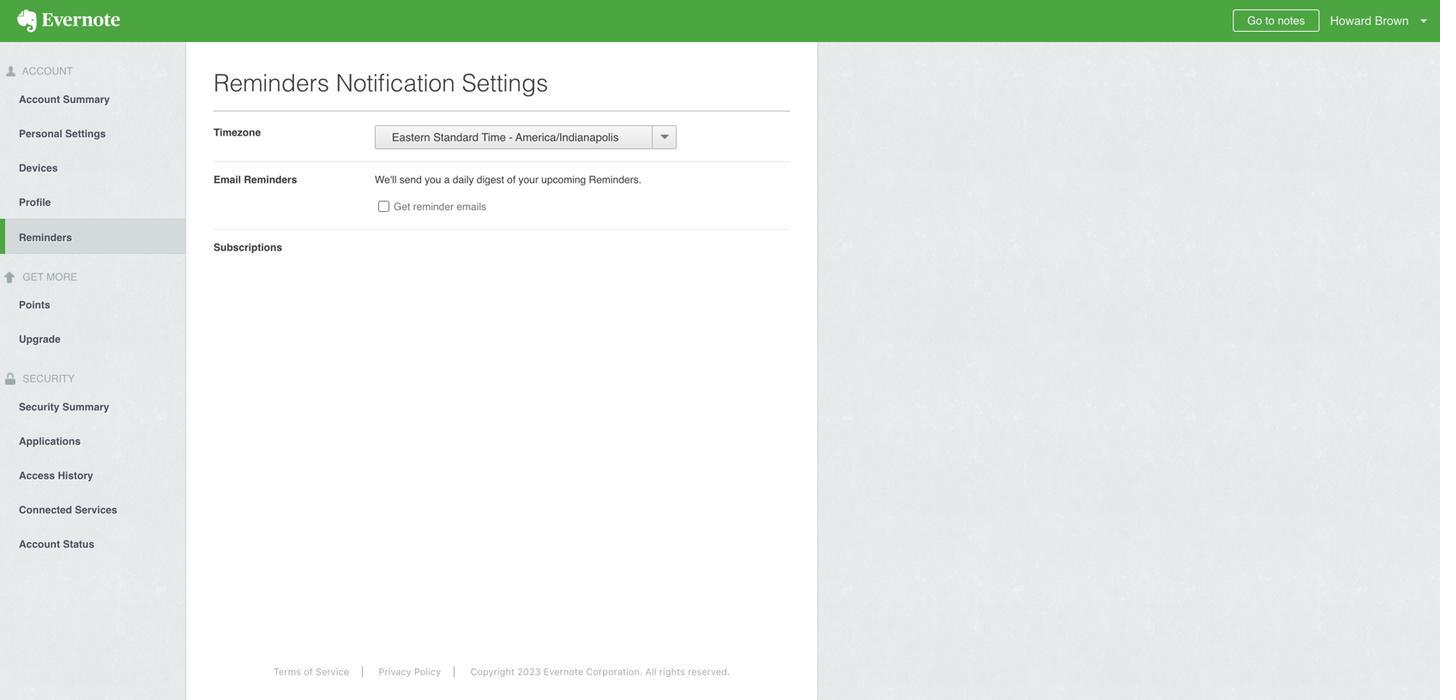 Task type: locate. For each thing, give the bounding box(es) containing it.
summary inside "link"
[[63, 93, 110, 105]]

timezone
[[214, 127, 261, 139]]

reminders up timezone on the top left
[[214, 70, 329, 97]]

of
[[507, 174, 516, 186], [304, 666, 313, 677]]

account down "connected" in the left bottom of the page
[[19, 538, 60, 550]]

howard brown link
[[1327, 0, 1441, 42]]

1 horizontal spatial of
[[507, 174, 516, 186]]

of left your
[[507, 174, 516, 186]]

reminders down profile
[[19, 232, 72, 244]]

2023
[[518, 666, 541, 677]]

copyright 2023 evernote corporation. all rights reserved.
[[471, 666, 730, 677]]

digest
[[477, 174, 504, 186]]

send
[[400, 174, 422, 186]]

2 vertical spatial reminders
[[19, 232, 72, 244]]

notification
[[336, 70, 455, 97]]

account summary
[[19, 93, 110, 105]]

your
[[519, 174, 539, 186]]

summary
[[63, 93, 110, 105], [62, 401, 109, 413]]

daily
[[453, 174, 474, 186]]

devices link
[[0, 150, 185, 184]]

1 vertical spatial summary
[[62, 401, 109, 413]]

security up security summary
[[20, 373, 75, 385]]

settings up devices link
[[65, 128, 106, 140]]

access history
[[19, 470, 93, 482]]

reminder
[[413, 201, 454, 213]]

to
[[1266, 14, 1275, 27]]

get up points on the left top
[[23, 271, 44, 283]]

get more
[[20, 271, 77, 283]]

upcoming
[[542, 174, 586, 186]]

get for get reminder emails
[[394, 201, 410, 213]]

devices
[[19, 162, 58, 174]]

settings
[[462, 70, 548, 97], [65, 128, 106, 140]]

summary up applications "link"
[[62, 401, 109, 413]]

get reminder emails
[[394, 201, 487, 213]]

0 vertical spatial summary
[[63, 93, 110, 105]]

terms of service
[[274, 666, 349, 677]]

account up account summary at the top left of the page
[[20, 65, 73, 77]]

connected
[[19, 504, 72, 516]]

personal settings
[[19, 128, 106, 140]]

applications link
[[0, 423, 185, 458]]

upgrade link
[[0, 321, 185, 356]]

go to notes
[[1248, 14, 1306, 27]]

security up applications in the left bottom of the page
[[19, 401, 60, 413]]

1 vertical spatial of
[[304, 666, 313, 677]]

2 vertical spatial account
[[19, 538, 60, 550]]

settings up eastern standard time - america/indianapolis
[[462, 70, 548, 97]]

reminders.
[[589, 174, 642, 186]]

0 vertical spatial get
[[394, 201, 410, 213]]

copyright
[[471, 666, 515, 677]]

reminders for reminders notification settings
[[214, 70, 329, 97]]

1 horizontal spatial settings
[[462, 70, 548, 97]]

account for account summary
[[19, 93, 60, 105]]

account
[[20, 65, 73, 77], [19, 93, 60, 105], [19, 538, 60, 550]]

subscriptions
[[214, 242, 282, 254]]

get
[[394, 201, 410, 213], [23, 271, 44, 283]]

0 horizontal spatial settings
[[65, 128, 106, 140]]

reminders for reminders link
[[19, 232, 72, 244]]

summary for security summary
[[62, 401, 109, 413]]

applications
[[19, 435, 81, 447]]

service
[[316, 666, 349, 677]]

upgrade
[[19, 333, 61, 345]]

reminders notification settings
[[214, 70, 548, 97]]

get for get more
[[23, 271, 44, 283]]

security summary link
[[0, 389, 185, 423]]

reminders
[[214, 70, 329, 97], [244, 174, 297, 186], [19, 232, 72, 244]]

reminders right the email
[[244, 174, 297, 186]]

time
[[482, 131, 506, 144]]

-
[[509, 131, 513, 144]]

account status link
[[0, 526, 185, 561]]

account up the personal
[[19, 93, 60, 105]]

security for security summary
[[19, 401, 60, 413]]

1 horizontal spatial get
[[394, 201, 410, 213]]

email
[[214, 174, 241, 186]]

1 vertical spatial account
[[19, 93, 60, 105]]

0 horizontal spatial get
[[23, 271, 44, 283]]

account for account
[[20, 65, 73, 77]]

get right "get reminder emails" option
[[394, 201, 410, 213]]

security
[[20, 373, 75, 385], [19, 401, 60, 413]]

eastern
[[392, 131, 430, 144]]

1 vertical spatial security
[[19, 401, 60, 413]]

we'll send you a daily digest of your upcoming reminders.
[[375, 174, 642, 186]]

points link
[[0, 287, 185, 321]]

Get reminder emails checkbox
[[378, 201, 390, 212]]

0 vertical spatial account
[[20, 65, 73, 77]]

privacy policy link
[[366, 666, 455, 677]]

summary up personal settings link
[[63, 93, 110, 105]]

security for security
[[20, 373, 75, 385]]

0 vertical spatial reminders
[[214, 70, 329, 97]]

1 vertical spatial get
[[23, 271, 44, 283]]

account inside "link"
[[19, 93, 60, 105]]

go to notes link
[[1233, 9, 1320, 32]]

we'll
[[375, 174, 397, 186]]

profile link
[[0, 184, 185, 219]]

1 vertical spatial settings
[[65, 128, 106, 140]]

0 vertical spatial of
[[507, 174, 516, 186]]

0 vertical spatial security
[[20, 373, 75, 385]]

of right terms
[[304, 666, 313, 677]]



Task type: vqa. For each thing, say whether or not it's contained in the screenshot.
Services on the left bottom of page
yes



Task type: describe. For each thing, give the bounding box(es) containing it.
go
[[1248, 14, 1263, 27]]

reserved.
[[688, 666, 730, 677]]

email reminders
[[214, 174, 297, 186]]

personal
[[19, 128, 62, 140]]

status
[[63, 538, 94, 550]]

america/indianapolis
[[516, 131, 619, 144]]

access history link
[[0, 458, 185, 492]]

corporation.
[[586, 666, 643, 677]]

policy
[[414, 666, 441, 677]]

evernote link
[[0, 0, 137, 42]]

notes
[[1278, 14, 1306, 27]]

howard
[[1331, 14, 1372, 27]]

services
[[75, 504, 117, 516]]

connected services
[[19, 504, 117, 516]]

standard
[[434, 131, 479, 144]]

1 vertical spatial reminders
[[244, 174, 297, 186]]

howard brown
[[1331, 14, 1410, 27]]

terms of service link
[[261, 666, 363, 677]]

terms
[[274, 666, 301, 677]]

security summary
[[19, 401, 109, 413]]

you
[[425, 174, 441, 186]]

account for account status
[[19, 538, 60, 550]]

a
[[444, 174, 450, 186]]

personal settings link
[[0, 116, 185, 150]]

privacy policy
[[379, 666, 441, 677]]

0 horizontal spatial of
[[304, 666, 313, 677]]

more
[[46, 271, 77, 283]]

0 vertical spatial settings
[[462, 70, 548, 97]]

all
[[646, 666, 657, 677]]

history
[[58, 470, 93, 482]]

summary for account summary
[[63, 93, 110, 105]]

emails
[[457, 201, 487, 213]]

evernote image
[[0, 9, 137, 33]]

rights
[[660, 666, 685, 677]]

connected services link
[[0, 492, 185, 526]]

account summary link
[[0, 81, 185, 116]]

brown
[[1376, 14, 1410, 27]]

access
[[19, 470, 55, 482]]

evernote
[[544, 666, 584, 677]]

points
[[19, 299, 50, 311]]

profile
[[19, 196, 51, 208]]

account status
[[19, 538, 94, 550]]

privacy
[[379, 666, 412, 677]]

eastern standard time - america/indianapolis
[[383, 131, 619, 144]]

reminders link
[[5, 219, 185, 254]]



